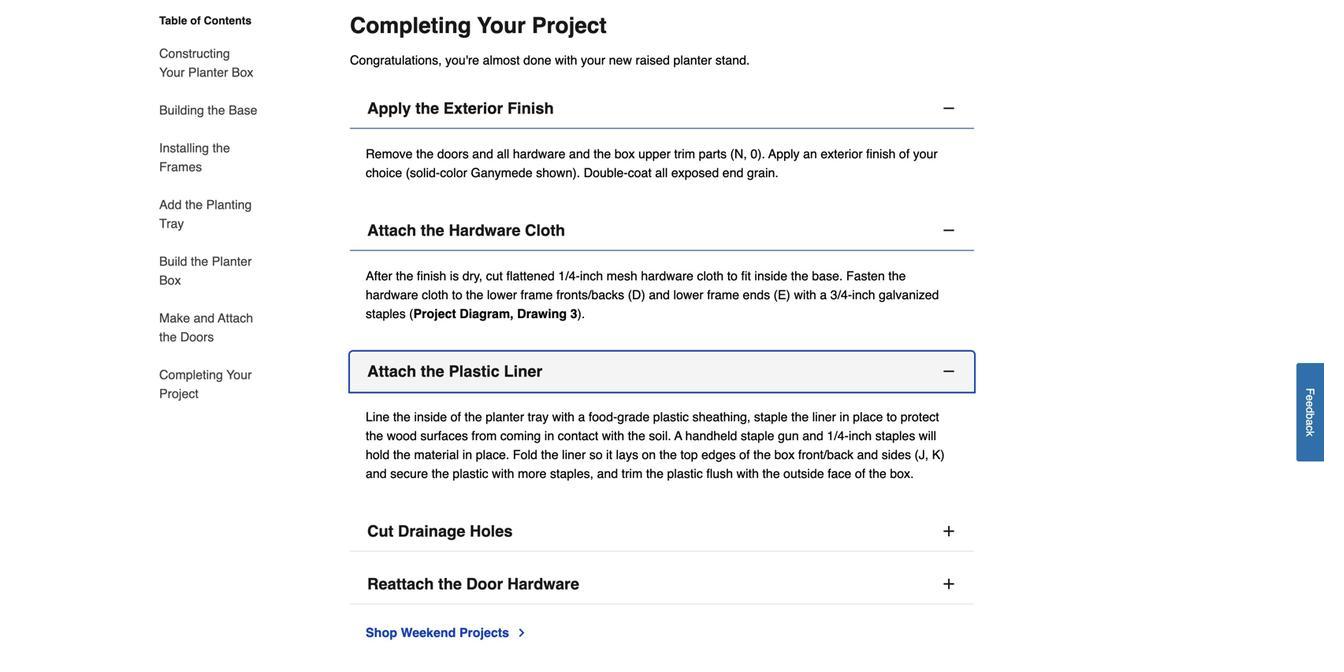 Task type: vqa. For each thing, say whether or not it's contained in the screenshot.
$ 243 .46
no



Task type: locate. For each thing, give the bounding box(es) containing it.
1 horizontal spatial lower
[[673, 288, 704, 302]]

the up wood at the left of page
[[393, 410, 411, 424]]

the down dry,
[[466, 288, 484, 302]]

the left base.
[[791, 269, 809, 283]]

project down is
[[413, 307, 456, 321]]

grade
[[617, 410, 650, 424]]

the
[[415, 99, 439, 117], [208, 103, 225, 117], [212, 141, 230, 155], [416, 147, 434, 161], [594, 147, 611, 161], [185, 197, 203, 212], [421, 221, 444, 240], [191, 254, 208, 269], [396, 269, 413, 283], [791, 269, 809, 283], [888, 269, 906, 283], [466, 288, 484, 302], [159, 330, 177, 344], [421, 363, 444, 381], [393, 410, 411, 424], [465, 410, 482, 424], [791, 410, 809, 424], [366, 429, 383, 443], [628, 429, 645, 443], [393, 448, 411, 462], [541, 448, 559, 462], [659, 448, 677, 462], [753, 448, 771, 462], [432, 467, 449, 481], [646, 467, 664, 481], [762, 467, 780, 481], [869, 467, 887, 481], [438, 575, 462, 594]]

planter right the raised
[[673, 53, 712, 67]]

lower right (d)
[[673, 288, 704, 302]]

minus image inside attach the hardware cloth button
[[941, 223, 957, 238]]

0 horizontal spatial finish
[[417, 269, 446, 283]]

the left outside
[[762, 467, 780, 481]]

the right fold
[[541, 448, 559, 462]]

the inside build the planter box
[[191, 254, 208, 269]]

staples for attach the plastic liner
[[875, 429, 915, 443]]

reattach the door hardware button
[[350, 565, 974, 605]]

your down constructing
[[159, 65, 185, 80]]

installing the frames link
[[159, 129, 259, 186]]

0 horizontal spatial your
[[159, 65, 185, 80]]

0 horizontal spatial 1/4-
[[558, 269, 580, 283]]

planter down 'add the planting tray' link
[[212, 254, 252, 269]]

tray
[[528, 410, 549, 424]]

hardware down 'after'
[[366, 288, 418, 302]]

to left the fit
[[727, 269, 738, 283]]

raised
[[636, 53, 670, 67]]

the right edges
[[753, 448, 771, 462]]

1 vertical spatial your
[[159, 65, 185, 80]]

1 vertical spatial box
[[159, 273, 181, 288]]

1 frame from the left
[[521, 288, 553, 302]]

(e)
[[774, 288, 790, 302]]

finish right exterior
[[866, 147, 896, 161]]

hardware inside button
[[449, 221, 521, 240]]

1 vertical spatial trim
[[622, 467, 643, 481]]

trim down the lays
[[622, 467, 643, 481]]

0 vertical spatial staples
[[366, 307, 406, 321]]

0 horizontal spatial liner
[[562, 448, 586, 462]]

and up doors at the left of page
[[194, 311, 215, 326]]

cut drainage holes button
[[350, 512, 974, 552]]

0 vertical spatial apply
[[367, 99, 411, 117]]

the up (solid-
[[416, 147, 434, 161]]

1 horizontal spatial your
[[913, 147, 938, 161]]

the up gun
[[791, 410, 809, 424]]

and up ganymede
[[472, 147, 493, 161]]

trim
[[674, 147, 695, 161], [622, 467, 643, 481]]

1 horizontal spatial planter
[[673, 53, 712, 67]]

planter up coming
[[486, 410, 524, 424]]

building
[[159, 103, 204, 117]]

your for completing your project link
[[226, 368, 252, 382]]

1 vertical spatial all
[[655, 166, 668, 180]]

0 horizontal spatial staples
[[366, 307, 406, 321]]

1 vertical spatial attach
[[218, 311, 253, 326]]

staples
[[366, 307, 406, 321], [875, 429, 915, 443]]

0 horizontal spatial box
[[159, 273, 181, 288]]

1 horizontal spatial a
[[820, 288, 827, 302]]

2 lower from the left
[[673, 288, 704, 302]]

project up congratulations, you're almost done with your new raised planter stand.
[[532, 13, 607, 38]]

a
[[675, 429, 682, 443]]

inside
[[755, 269, 787, 283], [414, 410, 447, 424]]

your inside constructing your planter box
[[159, 65, 185, 80]]

parts
[[699, 147, 727, 161]]

staples inside line the inside of the planter tray with a food-grade plastic sheathing, staple the liner in place to protect the wood surfaces from coming in contact with the soil. a handheld staple gun and 1/4-inch staples will hold the material in place. fold the liner so it lays on the top edges of the box front/back and sides (j, k) and secure the plastic with more staples, and trim the plastic flush with the outside face of the box.
[[875, 429, 915, 443]]

1/4- up fronts/backs
[[558, 269, 580, 283]]

1 vertical spatial completing your project
[[159, 368, 252, 401]]

in left the place
[[840, 410, 849, 424]]

to down is
[[452, 288, 462, 302]]

all up ganymede
[[497, 147, 509, 161]]

minus image
[[941, 100, 957, 116], [941, 223, 957, 238]]

2 vertical spatial inch
[[849, 429, 872, 443]]

finish inside after the finish is dry, cut flattened 1/4-inch mesh hardware cloth to fit inside the base. fasten the hardware cloth to the lower frame fronts/backs (d) and lower frame ends (e) with a 3/4-inch galvanized staples (
[[417, 269, 446, 283]]

inch down the place
[[849, 429, 872, 443]]

0 horizontal spatial planter
[[486, 410, 524, 424]]

0 vertical spatial your
[[477, 13, 526, 38]]

1/4- inside line the inside of the planter tray with a food-grade plastic sheathing, staple the liner in place to protect the wood surfaces from coming in contact with the soil. a handheld staple gun and 1/4-inch staples will hold the material in place. fold the liner so it lays on the top edges of the box front/back and sides (j, k) and secure the plastic with more staples, and trim the plastic flush with the outside face of the box.
[[827, 429, 849, 443]]

project
[[532, 13, 607, 38], [413, 307, 456, 321], [159, 387, 198, 401]]

in down tray
[[544, 429, 554, 443]]

1/4- up front/back
[[827, 429, 849, 443]]

food-
[[589, 410, 617, 424]]

mesh
[[607, 269, 637, 283]]

your
[[581, 53, 605, 67], [913, 147, 938, 161]]

1 vertical spatial planter
[[486, 410, 524, 424]]

1 horizontal spatial trim
[[674, 147, 695, 161]]

staples for attach the hardware cloth
[[366, 307, 406, 321]]

inside up surfaces
[[414, 410, 447, 424]]

so
[[589, 448, 603, 462]]

1 horizontal spatial hardware
[[513, 147, 566, 161]]

door
[[466, 575, 503, 594]]

1 horizontal spatial inside
[[755, 269, 787, 283]]

1 horizontal spatial staples
[[875, 429, 915, 443]]

box inside 'remove the doors and all hardware and the box upper trim parts (n, 0). apply an exterior finish of your choice (solid-color ganymede shown). double-coat all exposed end grain.'
[[615, 147, 635, 161]]

the up galvanized
[[888, 269, 906, 283]]

staples left (
[[366, 307, 406, 321]]

0 vertical spatial your
[[581, 53, 605, 67]]

0 vertical spatial box
[[232, 65, 253, 80]]

lower up project diagram, drawing 3 ). on the top of page
[[487, 288, 517, 302]]

planter inside constructing your planter box
[[188, 65, 228, 80]]

upper
[[638, 147, 671, 161]]

2 minus image from the top
[[941, 223, 957, 238]]

liner up staples, on the left bottom of the page
[[562, 448, 586, 462]]

fold
[[513, 448, 537, 462]]

staple left gun
[[741, 429, 774, 443]]

1 vertical spatial in
[[544, 429, 554, 443]]

planter
[[673, 53, 712, 67], [486, 410, 524, 424]]

on
[[642, 448, 656, 462]]

hardware
[[449, 221, 521, 240], [507, 575, 579, 594]]

box for constructing your planter box
[[232, 65, 253, 80]]

line the inside of the planter tray with a food-grade plastic sheathing, staple the liner in place to protect the wood surfaces from coming in contact with the soil. a handheld staple gun and 1/4-inch staples will hold the material in place. fold the liner so it lays on the top edges of the box front/back and sides (j, k) and secure the plastic with more staples, and trim the plastic flush with the outside face of the box.
[[366, 410, 945, 481]]

table of contents element
[[140, 13, 259, 404]]

0 vertical spatial liner
[[812, 410, 836, 424]]

attach inside make and attach the doors
[[218, 311, 253, 326]]

2 vertical spatial your
[[226, 368, 252, 382]]

0 vertical spatial hardware
[[513, 147, 566, 161]]

2 vertical spatial project
[[159, 387, 198, 401]]

0 vertical spatial project
[[532, 13, 607, 38]]

staple up gun
[[754, 410, 788, 424]]

completing up congratulations,
[[350, 13, 471, 38]]

holes
[[470, 523, 513, 541]]

the left box.
[[869, 467, 887, 481]]

hardware up chevron right icon
[[507, 575, 579, 594]]

exterior
[[821, 147, 863, 161]]

add
[[159, 197, 182, 212]]

1 horizontal spatial cloth
[[697, 269, 724, 283]]

trim inside 'remove the doors and all hardware and the box upper trim parts (n, 0). apply an exterior finish of your choice (solid-color ganymede shown). double-coat all exposed end grain.'
[[674, 147, 695, 161]]

).
[[577, 307, 585, 321]]

1 horizontal spatial completing your project
[[350, 13, 607, 38]]

0 horizontal spatial a
[[578, 410, 585, 424]]

0 vertical spatial finish
[[866, 147, 896, 161]]

with right (e)
[[794, 288, 816, 302]]

the down material
[[432, 467, 449, 481]]

0 vertical spatial hardware
[[449, 221, 521, 240]]

table of contents
[[159, 14, 252, 27]]

of right exterior
[[899, 147, 910, 161]]

completing your project down doors at the left of page
[[159, 368, 252, 401]]

1 e from the top
[[1304, 395, 1317, 401]]

your inside 'remove the doors and all hardware and the box upper trim parts (n, 0). apply an exterior finish of your choice (solid-color ganymede shown). double-coat all exposed end grain.'
[[913, 147, 938, 161]]

planter down constructing
[[188, 65, 228, 80]]

0 horizontal spatial lower
[[487, 288, 517, 302]]

project inside table of contents element
[[159, 387, 198, 401]]

hardware inside button
[[507, 575, 579, 594]]

1 minus image from the top
[[941, 100, 957, 116]]

completing your project up you're
[[350, 13, 607, 38]]

and
[[472, 147, 493, 161], [569, 147, 590, 161], [649, 288, 670, 302], [194, 311, 215, 326], [802, 429, 824, 443], [857, 448, 878, 462], [366, 467, 387, 481], [597, 467, 618, 481]]

box up base
[[232, 65, 253, 80]]

you're
[[445, 53, 479, 67]]

fronts/backs
[[556, 288, 624, 302]]

1 horizontal spatial all
[[655, 166, 668, 180]]

weekend
[[401, 626, 456, 640]]

1 vertical spatial staples
[[875, 429, 915, 443]]

build
[[159, 254, 187, 269]]

minus image for apply the exterior finish
[[941, 100, 957, 116]]

double-
[[584, 166, 628, 180]]

1 horizontal spatial liner
[[812, 410, 836, 424]]

hardware up (d)
[[641, 269, 694, 283]]

attach for attach the plastic liner
[[367, 363, 416, 381]]

coming
[[500, 429, 541, 443]]

1 vertical spatial box
[[774, 448, 795, 462]]

the right installing
[[212, 141, 230, 155]]

choice
[[366, 166, 402, 180]]

apply
[[367, 99, 411, 117], [768, 147, 800, 161]]

inch up fronts/backs
[[580, 269, 603, 283]]

a left the 3/4-
[[820, 288, 827, 302]]

0 horizontal spatial to
[[452, 288, 462, 302]]

inside up (e)
[[755, 269, 787, 283]]

attach the hardware cloth button
[[350, 211, 974, 251]]

inside inside line the inside of the planter tray with a food-grade plastic sheathing, staple the liner in place to protect the wood surfaces from coming in contact with the soil. a handheld staple gun and 1/4-inch staples will hold the material in place. fold the liner so it lays on the top edges of the box front/back and sides (j, k) and secure the plastic with more staples, and trim the plastic flush with the outside face of the box.
[[414, 410, 447, 424]]

minus image inside apply the exterior finish button
[[941, 100, 957, 116]]

1 horizontal spatial completing
[[350, 13, 471, 38]]

staples inside after the finish is dry, cut flattened 1/4-inch mesh hardware cloth to fit inside the base. fasten the hardware cloth to the lower frame fronts/backs (d) and lower frame ends (e) with a 3/4-inch galvanized staples (
[[366, 307, 406, 321]]

attach down build the planter box link
[[218, 311, 253, 326]]

1 vertical spatial hardware
[[507, 575, 579, 594]]

1 horizontal spatial box
[[232, 65, 253, 80]]

all
[[497, 147, 509, 161], [655, 166, 668, 180]]

1 vertical spatial inch
[[852, 288, 875, 302]]

0 horizontal spatial apply
[[367, 99, 411, 117]]

1 horizontal spatial box
[[774, 448, 795, 462]]

0 vertical spatial planter
[[673, 53, 712, 67]]

all down upper
[[655, 166, 668, 180]]

a up contact
[[578, 410, 585, 424]]

2 vertical spatial hardware
[[366, 288, 418, 302]]

of right face
[[855, 467, 866, 481]]

your for the constructing your planter box link
[[159, 65, 185, 80]]

installing
[[159, 141, 209, 155]]

the down make
[[159, 330, 177, 344]]

1 horizontal spatial 1/4-
[[827, 429, 849, 443]]

0 horizontal spatial project
[[159, 387, 198, 401]]

and down hold
[[366, 467, 387, 481]]

1 vertical spatial staple
[[741, 429, 774, 443]]

0 vertical spatial all
[[497, 147, 509, 161]]

remove the doors and all hardware and the box upper trim parts (n, 0). apply an exterior finish of your choice (solid-color ganymede shown). double-coat all exposed end grain.
[[366, 147, 938, 180]]

with up it
[[602, 429, 624, 443]]

with inside after the finish is dry, cut flattened 1/4-inch mesh hardware cloth to fit inside the base. fasten the hardware cloth to the lower frame fronts/backs (d) and lower frame ends (e) with a 3/4-inch galvanized staples (
[[794, 288, 816, 302]]

flush
[[706, 467, 733, 481]]

0 horizontal spatial completing
[[159, 368, 223, 382]]

add the planting tray link
[[159, 186, 259, 243]]

1 vertical spatial project
[[413, 307, 456, 321]]

and right (d)
[[649, 288, 670, 302]]

0 horizontal spatial cloth
[[422, 288, 448, 302]]

box down gun
[[774, 448, 795, 462]]

0 vertical spatial box
[[615, 147, 635, 161]]

apply up the remove
[[367, 99, 411, 117]]

the inside apply the exterior finish button
[[415, 99, 439, 117]]

1 vertical spatial liner
[[562, 448, 586, 462]]

apply right 0).
[[768, 147, 800, 161]]

the left base
[[208, 103, 225, 117]]

trim inside line the inside of the planter tray with a food-grade plastic sheathing, staple the liner in place to protect the wood surfaces from coming in contact with the soil. a handheld staple gun and 1/4-inch staples will hold the material in place. fold the liner so it lays on the top edges of the box front/back and sides (j, k) and secure the plastic with more staples, and trim the plastic flush with the outside face of the box.
[[622, 467, 643, 481]]

box
[[615, 147, 635, 161], [774, 448, 795, 462]]

1 vertical spatial cloth
[[422, 288, 448, 302]]

sheathing,
[[692, 410, 751, 424]]

a inside line the inside of the planter tray with a food-grade plastic sheathing, staple the liner in place to protect the wood surfaces from coming in contact with the soil. a handheld staple gun and 1/4-inch staples will hold the material in place. fold the liner so it lays on the top edges of the box front/back and sides (j, k) and secure the plastic with more staples, and trim the plastic flush with the outside face of the box.
[[578, 410, 585, 424]]

the right build
[[191, 254, 208, 269]]

(d)
[[628, 288, 645, 302]]

1 vertical spatial apply
[[768, 147, 800, 161]]

planter for your
[[188, 65, 228, 80]]

box inside build the planter box
[[159, 273, 181, 288]]

completing down doors at the left of page
[[159, 368, 223, 382]]

hardware up shown).
[[513, 147, 566, 161]]

shown).
[[536, 166, 580, 180]]

0 horizontal spatial hardware
[[366, 288, 418, 302]]

of right edges
[[739, 448, 750, 462]]

and up shown).
[[569, 147, 590, 161]]

completing your project
[[350, 13, 607, 38], [159, 368, 252, 401]]

2 vertical spatial attach
[[367, 363, 416, 381]]

in left place.
[[462, 448, 472, 462]]

a up the k
[[1304, 420, 1317, 426]]

the left exterior
[[415, 99, 439, 117]]

apply inside button
[[367, 99, 411, 117]]

1 horizontal spatial frame
[[707, 288, 739, 302]]

0 vertical spatial 1/4-
[[558, 269, 580, 283]]

e up d
[[1304, 395, 1317, 401]]

1 vertical spatial 1/4-
[[827, 429, 849, 443]]

with right "done"
[[555, 53, 577, 67]]

and down it
[[597, 467, 618, 481]]

your
[[477, 13, 526, 38], [159, 65, 185, 80], [226, 368, 252, 382]]

hold
[[366, 448, 390, 462]]

planter inside line the inside of the planter tray with a food-grade plastic sheathing, staple the liner in place to protect the wood surfaces from coming in contact with the soil. a handheld staple gun and 1/4-inch staples will hold the material in place. fold the liner so it lays on the top edges of the box front/back and sides (j, k) and secure the plastic with more staples, and trim the plastic flush with the outside face of the box.
[[486, 410, 524, 424]]

0 vertical spatial minus image
[[941, 100, 957, 116]]

to
[[727, 269, 738, 283], [452, 288, 462, 302], [887, 410, 897, 424]]

1 vertical spatial finish
[[417, 269, 446, 283]]

planter
[[188, 65, 228, 80], [212, 254, 252, 269]]

handheld
[[685, 429, 737, 443]]

project diagram, drawing 3 ).
[[413, 307, 585, 321]]

f e e d b a c k button
[[1297, 363, 1324, 462]]

2 horizontal spatial to
[[887, 410, 897, 424]]

apply the exterior finish
[[367, 99, 554, 117]]

0 horizontal spatial box
[[615, 147, 635, 161]]

constructing your planter box link
[[159, 35, 259, 91]]

frame up drawing
[[521, 288, 553, 302]]

surfaces
[[420, 429, 468, 443]]

attach up 'after'
[[367, 221, 416, 240]]

2 horizontal spatial a
[[1304, 420, 1317, 426]]

attach up "line"
[[367, 363, 416, 381]]

0 vertical spatial in
[[840, 410, 849, 424]]

your down make and attach the doors link
[[226, 368, 252, 382]]

1 horizontal spatial finish
[[866, 147, 896, 161]]

secure
[[390, 467, 428, 481]]

the up double-
[[594, 147, 611, 161]]

0 vertical spatial cloth
[[697, 269, 724, 283]]

2 horizontal spatial hardware
[[641, 269, 694, 283]]

the inside building the base link
[[208, 103, 225, 117]]

1 vertical spatial inside
[[414, 410, 447, 424]]

finish left is
[[417, 269, 446, 283]]

1 horizontal spatial your
[[226, 368, 252, 382]]

staples up sides
[[875, 429, 915, 443]]

0 horizontal spatial completing your project
[[159, 368, 252, 401]]

to right the place
[[887, 410, 897, 424]]

1 vertical spatial your
[[913, 147, 938, 161]]

front/back
[[798, 448, 854, 462]]

0 horizontal spatial in
[[462, 448, 472, 462]]

0 horizontal spatial frame
[[521, 288, 553, 302]]

0 vertical spatial inch
[[580, 269, 603, 283]]

with right flush
[[737, 467, 759, 481]]

box inside constructing your planter box
[[232, 65, 253, 80]]

hardware up cut
[[449, 221, 521, 240]]

1 vertical spatial planter
[[212, 254, 252, 269]]

the left door
[[438, 575, 462, 594]]

build the planter box
[[159, 254, 252, 288]]

0 vertical spatial trim
[[674, 147, 695, 161]]

planter inside build the planter box
[[212, 254, 252, 269]]

a inside button
[[1304, 420, 1317, 426]]

0 horizontal spatial inside
[[414, 410, 447, 424]]

0 vertical spatial attach
[[367, 221, 416, 240]]

project down doors at the left of page
[[159, 387, 198, 401]]

box up coat
[[615, 147, 635, 161]]

the right add
[[185, 197, 203, 212]]

1 horizontal spatial apply
[[768, 147, 800, 161]]

of up surfaces
[[451, 410, 461, 424]]



Task type: describe. For each thing, give the bounding box(es) containing it.
2 vertical spatial in
[[462, 448, 472, 462]]

the inside the "add the planting tray"
[[185, 197, 203, 212]]

dry,
[[462, 269, 483, 283]]

almost
[[483, 53, 520, 67]]

inch inside line the inside of the planter tray with a food-grade plastic sheathing, staple the liner in place to protect the wood surfaces from coming in contact with the soil. a handheld staple gun and 1/4-inch staples will hold the material in place. fold the liner so it lays on the top edges of the box front/back and sides (j, k) and secure the plastic with more staples, and trim the plastic flush with the outside face of the box.
[[849, 429, 872, 443]]

with down place.
[[492, 467, 514, 481]]

exterior
[[443, 99, 503, 117]]

constructing your planter box
[[159, 46, 253, 80]]

(j,
[[915, 448, 929, 462]]

plus image
[[941, 524, 957, 540]]

plastic down place.
[[453, 467, 488, 481]]

tray
[[159, 216, 184, 231]]

b
[[1304, 414, 1317, 420]]

and inside after the finish is dry, cut flattened 1/4-inch mesh hardware cloth to fit inside the base. fasten the hardware cloth to the lower frame fronts/backs (d) and lower frame ends (e) with a 3/4-inch galvanized staples (
[[649, 288, 670, 302]]

0 vertical spatial staple
[[754, 410, 788, 424]]

2 horizontal spatial in
[[840, 410, 849, 424]]

exposed
[[671, 166, 719, 180]]

the down on
[[646, 467, 664, 481]]

a inside after the finish is dry, cut flattened 1/4-inch mesh hardware cloth to fit inside the base. fasten the hardware cloth to the lower frame fronts/backs (d) and lower frame ends (e) with a 3/4-inch galvanized staples (
[[820, 288, 827, 302]]

box inside line the inside of the planter tray with a food-grade plastic sheathing, staple the liner in place to protect the wood surfaces from coming in contact with the soil. a handheld staple gun and 1/4-inch staples will hold the material in place. fold the liner so it lays on the top edges of the box front/back and sides (j, k) and secure the plastic with more staples, and trim the plastic flush with the outside face of the box.
[[774, 448, 795, 462]]

shop
[[366, 626, 397, 640]]

coat
[[628, 166, 652, 180]]

3
[[570, 307, 577, 321]]

build the planter box link
[[159, 243, 259, 300]]

ends
[[743, 288, 770, 302]]

0 vertical spatial completing your project
[[350, 13, 607, 38]]

1 lower from the left
[[487, 288, 517, 302]]

shop weekend projects link
[[366, 624, 528, 643]]

of inside 'remove the doors and all hardware and the box upper trim parts (n, 0). apply an exterior finish of your choice (solid-color ganymede shown). double-coat all exposed end grain.'
[[899, 147, 910, 161]]

protect
[[901, 410, 939, 424]]

after the finish is dry, cut flattened 1/4-inch mesh hardware cloth to fit inside the base. fasten the hardware cloth to the lower frame fronts/backs (d) and lower frame ends (e) with a 3/4-inch galvanized staples (
[[366, 269, 939, 321]]

1 horizontal spatial in
[[544, 429, 554, 443]]

the right on
[[659, 448, 677, 462]]

and inside make and attach the doors
[[194, 311, 215, 326]]

box for build the planter box
[[159, 273, 181, 288]]

to inside line the inside of the planter tray with a food-grade plastic sheathing, staple the liner in place to protect the wood surfaces from coming in contact with the soil. a handheld staple gun and 1/4-inch staples will hold the material in place. fold the liner so it lays on the top edges of the box front/back and sides (j, k) and secure the plastic with more staples, and trim the plastic flush with the outside face of the box.
[[887, 410, 897, 424]]

f
[[1304, 389, 1317, 395]]

contents
[[204, 14, 252, 27]]

box.
[[890, 467, 914, 481]]

fasten
[[846, 269, 885, 283]]

1 horizontal spatial project
[[413, 307, 456, 321]]

hardware inside 'remove the doors and all hardware and the box upper trim parts (n, 0). apply an exterior finish of your choice (solid-color ganymede shown). double-coat all exposed end grain.'
[[513, 147, 566, 161]]

and left sides
[[857, 448, 878, 462]]

attach for attach the hardware cloth
[[367, 221, 416, 240]]

and up front/back
[[802, 429, 824, 443]]

edges
[[702, 448, 736, 462]]

make and attach the doors link
[[159, 300, 259, 356]]

(
[[409, 307, 413, 321]]

building the base
[[159, 103, 257, 117]]

the inside attach the hardware cloth button
[[421, 221, 444, 240]]

new
[[609, 53, 632, 67]]

attach the plastic liner
[[367, 363, 543, 381]]

1/4- inside after the finish is dry, cut flattened 1/4-inch mesh hardware cloth to fit inside the base. fasten the hardware cloth to the lower frame fronts/backs (d) and lower frame ends (e) with a 3/4-inch galvanized staples (
[[558, 269, 580, 283]]

soil.
[[649, 429, 671, 443]]

completing your project link
[[159, 356, 259, 404]]

done
[[523, 53, 551, 67]]

cut drainage holes
[[367, 523, 513, 541]]

congratulations,
[[350, 53, 442, 67]]

0 vertical spatial to
[[727, 269, 738, 283]]

ganymede
[[471, 166, 533, 180]]

gun
[[778, 429, 799, 443]]

attach the hardware cloth
[[367, 221, 565, 240]]

an
[[803, 147, 817, 161]]

from
[[472, 429, 497, 443]]

d
[[1304, 408, 1317, 414]]

material
[[414, 448, 459, 462]]

planting
[[206, 197, 252, 212]]

f e e d b a c k
[[1304, 389, 1317, 437]]

chevron right image
[[515, 627, 528, 640]]

the down grade
[[628, 429, 645, 443]]

(solid-
[[406, 166, 440, 180]]

the down wood at the left of page
[[393, 448, 411, 462]]

the inside reattach the door hardware button
[[438, 575, 462, 594]]

finish inside 'remove the doors and all hardware and the box upper trim parts (n, 0). apply an exterior finish of your choice (solid-color ganymede shown). double-coat all exposed end grain.'
[[866, 147, 896, 161]]

0 vertical spatial completing
[[350, 13, 471, 38]]

plastic up a
[[653, 410, 689, 424]]

constructing
[[159, 46, 230, 61]]

the inside make and attach the doors
[[159, 330, 177, 344]]

make
[[159, 311, 190, 326]]

fit
[[741, 269, 751, 283]]

doors
[[437, 147, 469, 161]]

1 vertical spatial hardware
[[641, 269, 694, 283]]

base.
[[812, 269, 843, 283]]

top
[[680, 448, 698, 462]]

make and attach the doors
[[159, 311, 253, 344]]

with up contact
[[552, 410, 575, 424]]

3/4-
[[830, 288, 852, 302]]

plus image
[[941, 577, 957, 592]]

color
[[440, 166, 467, 180]]

face
[[828, 467, 852, 481]]

reattach the door hardware
[[367, 575, 579, 594]]

cut
[[367, 523, 394, 541]]

wood
[[387, 429, 417, 443]]

outside
[[784, 467, 824, 481]]

projects
[[459, 626, 509, 640]]

staples,
[[550, 467, 594, 481]]

the right 'after'
[[396, 269, 413, 283]]

2 horizontal spatial project
[[532, 13, 607, 38]]

lays
[[616, 448, 638, 462]]

frames
[[159, 160, 202, 174]]

galvanized
[[879, 288, 939, 302]]

stand.
[[715, 53, 750, 67]]

end
[[723, 166, 744, 180]]

inside inside after the finish is dry, cut flattened 1/4-inch mesh hardware cloth to fit inside the base. fasten the hardware cloth to the lower frame fronts/backs (d) and lower frame ends (e) with a 3/4-inch galvanized staples (
[[755, 269, 787, 283]]

grain.
[[747, 166, 779, 180]]

contact
[[558, 429, 598, 443]]

drawing
[[517, 307, 567, 321]]

the down "line"
[[366, 429, 383, 443]]

2 e from the top
[[1304, 401, 1317, 408]]

more
[[518, 467, 547, 481]]

reattach
[[367, 575, 434, 594]]

plastic down top
[[667, 467, 703, 481]]

0 horizontal spatial your
[[581, 53, 605, 67]]

minus image for attach the hardware cloth
[[941, 223, 957, 238]]

completing your project inside completing your project link
[[159, 368, 252, 401]]

(n,
[[730, 147, 747, 161]]

completing inside table of contents element
[[159, 368, 223, 382]]

after
[[366, 269, 392, 283]]

of right table
[[190, 14, 201, 27]]

cut
[[486, 269, 503, 283]]

the inside attach the plastic liner button
[[421, 363, 444, 381]]

the up from
[[465, 410, 482, 424]]

shop weekend projects
[[366, 626, 509, 640]]

liner
[[504, 363, 543, 381]]

planter for the
[[212, 254, 252, 269]]

base
[[229, 103, 257, 117]]

will
[[919, 429, 936, 443]]

it
[[606, 448, 612, 462]]

line
[[366, 410, 390, 424]]

1 vertical spatial to
[[452, 288, 462, 302]]

installing the frames
[[159, 141, 230, 174]]

minus image
[[941, 364, 957, 380]]

building the base link
[[159, 91, 257, 129]]

apply inside 'remove the doors and all hardware and the box upper trim parts (n, 0). apply an exterior finish of your choice (solid-color ganymede shown). double-coat all exposed end grain.'
[[768, 147, 800, 161]]

congratulations, you're almost done with your new raised planter stand.
[[350, 53, 750, 67]]

the inside installing the frames
[[212, 141, 230, 155]]

0 horizontal spatial all
[[497, 147, 509, 161]]

2 frame from the left
[[707, 288, 739, 302]]

k
[[1304, 431, 1317, 437]]

k)
[[932, 448, 945, 462]]



